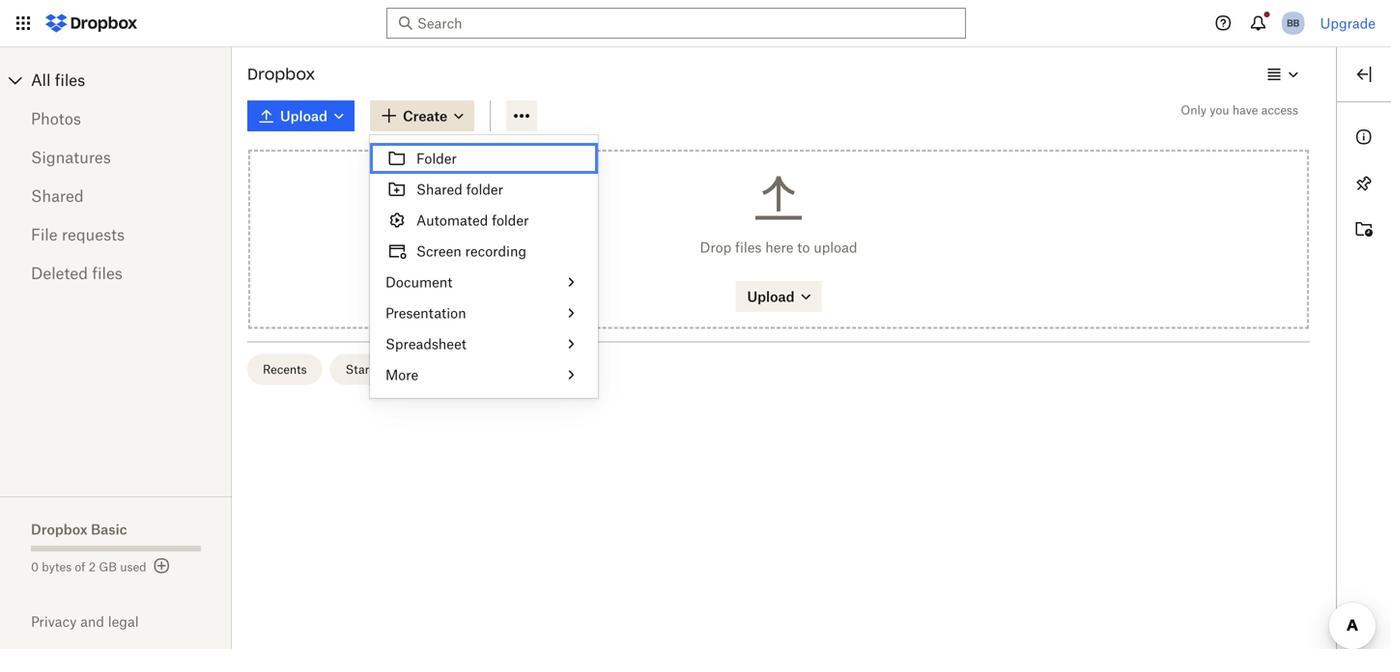 Task type: vqa. For each thing, say whether or not it's contained in the screenshot.
Open details pane icon
yes



Task type: describe. For each thing, give the bounding box(es) containing it.
automated folder menu item
[[370, 205, 598, 236]]

privacy
[[31, 614, 77, 630]]

automated
[[417, 212, 488, 229]]

basic
[[91, 521, 127, 538]]

photos link
[[31, 100, 201, 138]]

files for drop
[[735, 239, 762, 255]]

only you have access
[[1181, 103, 1299, 117]]

to
[[798, 239, 810, 255]]

screen recording menu item
[[370, 236, 598, 267]]

have
[[1233, 103, 1259, 117]]

global header element
[[0, 0, 1392, 47]]

requests
[[62, 225, 125, 244]]

you
[[1210, 103, 1230, 117]]

screen recording
[[417, 243, 527, 259]]

recents
[[263, 362, 307, 377]]

open details pane image
[[1353, 63, 1376, 86]]

all
[[31, 71, 51, 89]]

gb
[[99, 560, 117, 575]]

recents button
[[247, 354, 322, 385]]

files for all
[[55, 71, 85, 89]]

deleted
[[31, 264, 88, 283]]

open activity image
[[1353, 218, 1376, 242]]

deleted files
[[31, 264, 123, 283]]

0 bytes of 2 gb used
[[31, 560, 147, 575]]

spreadsheet menu item
[[370, 329, 598, 360]]

all files link
[[31, 65, 232, 96]]

folder for shared folder
[[466, 181, 503, 198]]

file requests link
[[31, 216, 201, 254]]

screen
[[417, 243, 462, 259]]

only
[[1181, 103, 1207, 117]]

folder
[[417, 150, 457, 167]]

presentation
[[386, 305, 466, 321]]

upgrade
[[1321, 15, 1376, 31]]

upload
[[814, 239, 858, 255]]

folder menu item
[[370, 143, 598, 174]]

bytes
[[42, 560, 72, 575]]

signatures link
[[31, 138, 201, 177]]



Task type: locate. For each thing, give the bounding box(es) containing it.
automated folder
[[417, 212, 529, 229]]

drop
[[700, 239, 732, 255]]

folder for automated folder
[[492, 212, 529, 229]]

0 horizontal spatial dropbox
[[31, 521, 88, 538]]

1 vertical spatial dropbox
[[31, 521, 88, 538]]

files right all
[[55, 71, 85, 89]]

2 horizontal spatial files
[[735, 239, 762, 255]]

0 vertical spatial folder
[[466, 181, 503, 198]]

spreadsheet
[[386, 336, 467, 352]]

1 vertical spatial files
[[735, 239, 762, 255]]

folder up recording
[[492, 212, 529, 229]]

dropbox basic
[[31, 521, 127, 538]]

shared
[[417, 181, 463, 198], [31, 187, 84, 205]]

files inside "link"
[[92, 264, 123, 283]]

presentation menu item
[[370, 298, 598, 329]]

signatures
[[31, 148, 111, 167]]

dropbox for dropbox basic
[[31, 521, 88, 538]]

open information panel image
[[1353, 126, 1376, 149]]

0 vertical spatial dropbox
[[247, 64, 315, 84]]

shared folder menu item
[[370, 174, 598, 205]]

0 horizontal spatial shared
[[31, 187, 84, 205]]

document
[[386, 274, 453, 290]]

here
[[766, 239, 794, 255]]

shared inside shared "link"
[[31, 187, 84, 205]]

privacy and legal link
[[31, 614, 232, 630]]

used
[[120, 560, 147, 575]]

shared up the file
[[31, 187, 84, 205]]

upgrade link
[[1321, 15, 1376, 31]]

2 vertical spatial files
[[92, 264, 123, 283]]

document menu item
[[370, 267, 598, 298]]

files left here
[[735, 239, 762, 255]]

dropbox logo - go to the homepage image
[[39, 8, 144, 39]]

all files
[[31, 71, 85, 89]]

1 horizontal spatial files
[[92, 264, 123, 283]]

of
[[75, 560, 86, 575]]

0 horizontal spatial files
[[55, 71, 85, 89]]

1 horizontal spatial shared
[[417, 181, 463, 198]]

files down file requests link
[[92, 264, 123, 283]]

recording
[[465, 243, 527, 259]]

starred
[[346, 362, 387, 377]]

files
[[55, 71, 85, 89], [735, 239, 762, 255], [92, 264, 123, 283]]

dropbox for dropbox
[[247, 64, 315, 84]]

get more space image
[[150, 555, 174, 578]]

shared folder
[[417, 181, 503, 198]]

file
[[31, 225, 58, 244]]

shared for shared folder
[[417, 181, 463, 198]]

0
[[31, 560, 39, 575]]

1 vertical spatial folder
[[492, 212, 529, 229]]

shared link
[[31, 177, 201, 216]]

drop files here to upload
[[700, 239, 858, 255]]

dropbox
[[247, 64, 315, 84], [31, 521, 88, 538]]

folder
[[466, 181, 503, 198], [492, 212, 529, 229]]

access
[[1262, 103, 1299, 117]]

shared inside shared folder menu item
[[417, 181, 463, 198]]

more menu item
[[370, 360, 598, 390]]

shared down folder
[[417, 181, 463, 198]]

deleted files link
[[31, 254, 201, 293]]

legal
[[108, 614, 139, 630]]

open pinned items image
[[1353, 172, 1376, 195]]

shared for shared
[[31, 187, 84, 205]]

0 vertical spatial files
[[55, 71, 85, 89]]

2
[[89, 560, 96, 575]]

and
[[80, 614, 104, 630]]

starred button
[[330, 354, 403, 385]]

more
[[386, 367, 419, 383]]

file requests
[[31, 225, 125, 244]]

privacy and legal
[[31, 614, 139, 630]]

files for deleted
[[92, 264, 123, 283]]

1 horizontal spatial dropbox
[[247, 64, 315, 84]]

folder up automated folder menu item
[[466, 181, 503, 198]]

photos
[[31, 109, 81, 128]]



